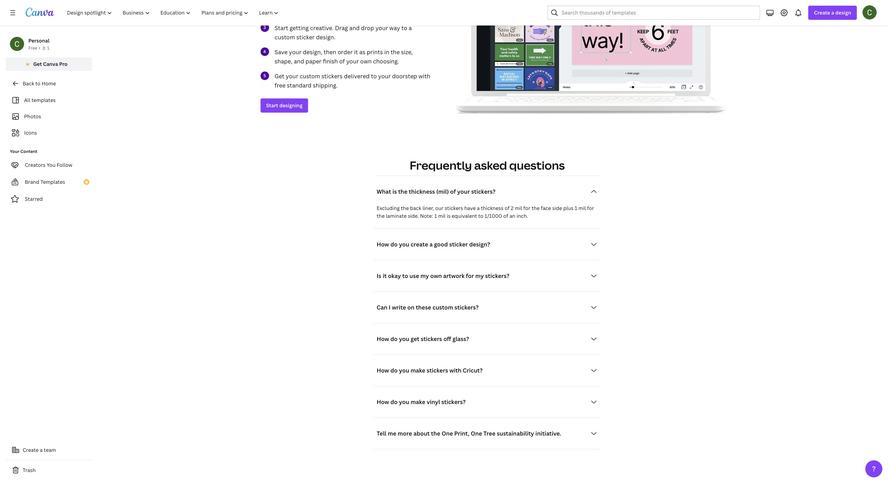 Task type: locate. For each thing, give the bounding box(es) containing it.
note:
[[420, 213, 433, 220]]

custom up standard
[[300, 72, 320, 80]]

create inside create a design dropdown button
[[814, 9, 830, 16]]

1 horizontal spatial and
[[349, 24, 360, 32]]

custom right 'these'
[[433, 304, 453, 312]]

start inside start getting creative. drag and drop your way to a custom sticker design.
[[275, 24, 288, 32]]

0 horizontal spatial and
[[294, 57, 304, 65]]

1 horizontal spatial one
[[471, 430, 482, 438]]

own left images,
[[310, 0, 321, 8]]

custom inside can i write on these custom stickers? dropdown button
[[433, 304, 453, 312]]

how do you make stickers with cricut?
[[377, 367, 483, 375]]

how
[[377, 241, 389, 249], [377, 335, 389, 343], [377, 367, 389, 375], [377, 399, 389, 406]]

excluding
[[377, 205, 400, 212]]

4 you from the top
[[399, 399, 409, 406]]

your left way
[[376, 24, 388, 32]]

1 right •
[[47, 45, 49, 51]]

1 horizontal spatial create
[[814, 9, 830, 16]]

None search field
[[548, 6, 760, 20]]

upload
[[275, 0, 294, 8]]

it
[[354, 48, 358, 56], [383, 272, 387, 280]]

own inside upload your own images, illustrations, or graphic elements.
[[310, 0, 321, 8]]

a inside button
[[40, 447, 43, 454]]

create left the "design"
[[814, 9, 830, 16]]

1 horizontal spatial mil
[[515, 205, 522, 212]]

your down choosing.
[[378, 72, 391, 80]]

make left vinyl at the left of the page
[[411, 399, 425, 406]]

home
[[42, 80, 56, 87]]

my right use
[[421, 272, 429, 280]]

0 horizontal spatial thickness
[[409, 188, 435, 196]]

start inside button
[[266, 102, 278, 109]]

your up the have
[[457, 188, 470, 196]]

stickers? inside dropdown button
[[455, 304, 479, 312]]

to inside get your custom stickers delivered to your doorstep with free standard shipping.
[[371, 72, 377, 80]]

brand templates link
[[6, 175, 92, 189]]

mil right 'plus'
[[579, 205, 586, 212]]

the right about
[[431, 430, 440, 438]]

frequently asked questions
[[410, 158, 565, 173]]

1 horizontal spatial custom
[[300, 72, 320, 80]]

of down order
[[339, 57, 345, 65]]

equivalent
[[452, 213, 477, 220]]

get up free
[[275, 72, 284, 80]]

top level navigation element
[[62, 6, 285, 20]]

to right way
[[402, 24, 407, 32]]

to inside the excluding the back liner, our stickers have a thickness of 2 mil for the face side plus 1 mil for the laminate side. note: 1 mil is equivalent to 1/1000 of an inch.
[[478, 213, 484, 220]]

of
[[339, 57, 345, 65], [450, 188, 456, 196], [505, 205, 510, 212], [503, 213, 508, 220]]

sticker inside start getting creative. drag and drop your way to a custom sticker design.
[[296, 33, 315, 41]]

create left team
[[23, 447, 39, 454]]

paper
[[306, 57, 322, 65]]

thickness up 1/1000
[[481, 205, 504, 212]]

how do you make stickers with cricut? button
[[374, 364, 601, 378]]

choosing.
[[373, 57, 399, 65]]

creative.
[[310, 24, 334, 32]]

create for create a design
[[814, 9, 830, 16]]

1 vertical spatial start
[[266, 102, 278, 109]]

to right delivered
[[371, 72, 377, 80]]

0 horizontal spatial one
[[442, 430, 453, 438]]

1 horizontal spatial my
[[475, 272, 484, 280]]

your inside dropdown button
[[457, 188, 470, 196]]

0 horizontal spatial get
[[33, 61, 42, 67]]

all
[[24, 97, 30, 104]]

0 vertical spatial create
[[814, 9, 830, 16]]

1 down our
[[434, 213, 437, 220]]

of inside dropdown button
[[450, 188, 456, 196]]

0 vertical spatial get
[[33, 61, 42, 67]]

2 vertical spatial custom
[[433, 304, 453, 312]]

an
[[510, 213, 516, 220]]

vinyl
[[427, 399, 440, 406]]

1 vertical spatial get
[[275, 72, 284, 80]]

3 you from the top
[[399, 367, 409, 375]]

mil down our
[[438, 213, 446, 220]]

create a design button
[[809, 6, 857, 20]]

0 vertical spatial and
[[349, 24, 360, 32]]

the right in
[[391, 48, 400, 56]]

to right back
[[35, 80, 40, 87]]

start getting creative. drag and drop your way to a custom sticker design.
[[275, 24, 412, 41]]

1 horizontal spatial get
[[275, 72, 284, 80]]

custom up save
[[275, 33, 295, 41]]

0 horizontal spatial is
[[393, 188, 397, 196]]

you for how do you make stickers with cricut?
[[399, 367, 409, 375]]

stickers? up the glass?
[[455, 304, 479, 312]]

create
[[814, 9, 830, 16], [23, 447, 39, 454]]

1 vertical spatial make
[[411, 399, 425, 406]]

get inside button
[[33, 61, 42, 67]]

tell me more about the one print, one tree sustainability initiative.
[[377, 430, 561, 438]]

is right the what at left
[[393, 188, 397, 196]]

for up 'inch.'
[[524, 205, 531, 212]]

to left 1/1000
[[478, 213, 484, 220]]

custom
[[275, 33, 295, 41], [300, 72, 320, 80], [433, 304, 453, 312]]

1 you from the top
[[399, 241, 409, 249]]

get left canva
[[33, 61, 42, 67]]

you for how do you create a good sticker design?
[[399, 241, 409, 249]]

0 vertical spatial is
[[393, 188, 397, 196]]

1 vertical spatial with
[[450, 367, 462, 375]]

1 vertical spatial it
[[383, 272, 387, 280]]

stickers up 'equivalent'
[[445, 205, 463, 212]]

make for stickers
[[411, 367, 425, 375]]

how do you get stickers off glass? button
[[374, 332, 601, 346]]

1 vertical spatial sticker
[[449, 241, 468, 249]]

make
[[411, 367, 425, 375], [411, 399, 425, 406]]

1 horizontal spatial sticker
[[449, 241, 468, 249]]

for right 'plus'
[[587, 205, 594, 212]]

our
[[435, 205, 444, 212]]

laminate
[[386, 213, 407, 220]]

sticker down getting
[[296, 33, 315, 41]]

1 my from the left
[[421, 272, 429, 280]]

a left good
[[430, 241, 433, 249]]

2 how from the top
[[377, 335, 389, 343]]

own left artwork
[[430, 272, 442, 280]]

to left use
[[402, 272, 408, 280]]

start left designing
[[266, 102, 278, 109]]

creators you follow link
[[6, 158, 92, 172]]

one left "print,"
[[442, 430, 453, 438]]

the down excluding
[[377, 213, 385, 220]]

2 vertical spatial own
[[430, 272, 442, 280]]

thickness inside dropdown button
[[409, 188, 435, 196]]

1 how from the top
[[377, 241, 389, 249]]

initiative.
[[536, 430, 561, 438]]

with right doorstep at the left top of page
[[419, 72, 430, 80]]

my right artwork
[[475, 272, 484, 280]]

start designing button
[[260, 99, 308, 113]]

photos link
[[10, 110, 88, 123]]

get
[[33, 61, 42, 67], [275, 72, 284, 80]]

stickers
[[322, 72, 343, 80], [445, 205, 463, 212], [421, 335, 442, 343], [427, 367, 448, 375]]

1 vertical spatial create
[[23, 447, 39, 454]]

more
[[398, 430, 412, 438]]

delivered
[[344, 72, 370, 80]]

0 horizontal spatial own
[[310, 0, 321, 8]]

good
[[434, 241, 448, 249]]

of left 2
[[505, 205, 510, 212]]

okay
[[388, 272, 401, 280]]

1 right 'plus'
[[575, 205, 577, 212]]

print,
[[454, 430, 470, 438]]

0 vertical spatial sticker
[[296, 33, 315, 41]]

tree
[[484, 430, 496, 438]]

inch.
[[517, 213, 528, 220]]

with left cricut?
[[450, 367, 462, 375]]

your
[[296, 0, 308, 8], [376, 24, 388, 32], [289, 48, 302, 56], [346, 57, 359, 65], [286, 72, 298, 80], [378, 72, 391, 80], [457, 188, 470, 196]]

1 horizontal spatial thickness
[[481, 205, 504, 212]]

asked
[[474, 158, 507, 173]]

a right the have
[[477, 205, 480, 212]]

back to home link
[[6, 77, 92, 91]]

2 do from the top
[[391, 335, 398, 343]]

1 horizontal spatial it
[[383, 272, 387, 280]]

finish
[[323, 57, 338, 65]]

design?
[[469, 241, 490, 249]]

a left team
[[40, 447, 43, 454]]

1 vertical spatial custom
[[300, 72, 320, 80]]

drag
[[335, 24, 348, 32]]

4 do from the top
[[391, 399, 398, 406]]

shape,
[[275, 57, 292, 65]]

stickers? right vinyl at the left of the page
[[442, 399, 466, 406]]

0 vertical spatial custom
[[275, 33, 295, 41]]

do for how do you get stickers off glass?
[[391, 335, 398, 343]]

your inside start getting creative. drag and drop your way to a custom sticker design.
[[376, 24, 388, 32]]

get inside get your custom stickers delivered to your doorstep with free standard shipping.
[[275, 72, 284, 80]]

own down as
[[360, 57, 372, 65]]

to inside is it okay to use my own artwork for my stickers? dropdown button
[[402, 272, 408, 280]]

stickers up vinyl at the left of the page
[[427, 367, 448, 375]]

canva
[[43, 61, 58, 67]]

the
[[391, 48, 400, 56], [398, 188, 408, 196], [401, 205, 409, 212], [532, 205, 540, 212], [377, 213, 385, 220], [431, 430, 440, 438]]

1 vertical spatial own
[[360, 57, 372, 65]]

stickers? down how do you create a good sticker design? dropdown button
[[485, 272, 510, 280]]

write
[[392, 304, 406, 312]]

what
[[377, 188, 391, 196]]

mil
[[515, 205, 522, 212], [579, 205, 586, 212], [438, 213, 446, 220]]

free •
[[28, 45, 40, 51]]

0 horizontal spatial my
[[421, 272, 429, 280]]

1 horizontal spatial is
[[447, 213, 451, 220]]

Search search field
[[562, 6, 756, 20]]

1 vertical spatial and
[[294, 57, 304, 65]]

get for get canva pro
[[33, 61, 42, 67]]

of right (mil)
[[450, 188, 456, 196]]

0 vertical spatial it
[[354, 48, 358, 56]]

templates
[[40, 179, 65, 185]]

sticker
[[296, 33, 315, 41], [449, 241, 468, 249]]

2 you from the top
[[399, 335, 409, 343]]

0 vertical spatial thickness
[[409, 188, 435, 196]]

sticker inside how do you create a good sticker design? dropdown button
[[449, 241, 468, 249]]

and left paper at the left
[[294, 57, 304, 65]]

and
[[349, 24, 360, 32], [294, 57, 304, 65]]

sticker right good
[[449, 241, 468, 249]]

thickness inside the excluding the back liner, our stickers have a thickness of 2 mil for the face side plus 1 mil for the laminate side. note: 1 mil is equivalent to 1/1000 of an inch.
[[481, 205, 504, 212]]

starred link
[[6, 192, 92, 206]]

personal
[[28, 37, 49, 44]]

thickness up back
[[409, 188, 435, 196]]

team
[[44, 447, 56, 454]]

how do you create a good sticker design?
[[377, 241, 490, 249]]

a inside start getting creative. drag and drop your way to a custom sticker design.
[[409, 24, 412, 32]]

how to design and print your sticker image
[[456, 0, 726, 114]]

1 vertical spatial thickness
[[481, 205, 504, 212]]

2 horizontal spatial own
[[430, 272, 442, 280]]

0 horizontal spatial it
[[354, 48, 358, 56]]

2 horizontal spatial custom
[[433, 304, 453, 312]]

as
[[359, 48, 365, 56]]

0 vertical spatial with
[[419, 72, 430, 80]]

1 do from the top
[[391, 241, 398, 249]]

2 vertical spatial 1
[[434, 213, 437, 220]]

icons
[[24, 129, 37, 136]]

start down the elements.
[[275, 24, 288, 32]]

make down get
[[411, 367, 425, 375]]

stickers up shipping.
[[322, 72, 343, 80]]

0 vertical spatial make
[[411, 367, 425, 375]]

0 horizontal spatial for
[[466, 272, 474, 280]]

0 vertical spatial start
[[275, 24, 288, 32]]

1 horizontal spatial with
[[450, 367, 462, 375]]

getting
[[290, 24, 309, 32]]

0 vertical spatial own
[[310, 0, 321, 8]]

1 make from the top
[[411, 367, 425, 375]]

do for how do you create a good sticker design?
[[391, 241, 398, 249]]

tell me more about the one print, one tree sustainability initiative. button
[[374, 427, 601, 441]]

it left as
[[354, 48, 358, 56]]

mil right 2
[[515, 205, 522, 212]]

one left 'tree'
[[471, 430, 482, 438]]

0 horizontal spatial create
[[23, 447, 39, 454]]

of inside save your design, then order it as prints in the size, shape, and paper finish of your own choosing.
[[339, 57, 345, 65]]

a right way
[[409, 24, 412, 32]]

3 do from the top
[[391, 367, 398, 375]]

with inside get your custom stickers delivered to your doorstep with free standard shipping.
[[419, 72, 430, 80]]

4 how from the top
[[377, 399, 389, 406]]

pro
[[59, 61, 67, 67]]

and right drag
[[349, 24, 360, 32]]

get for get your custom stickers delivered to your doorstep with free standard shipping.
[[275, 72, 284, 80]]

1 vertical spatial 1
[[575, 205, 577, 212]]

stickers left off
[[421, 335, 442, 343]]

can i write on these custom stickers?
[[377, 304, 479, 312]]

create inside create a team button
[[23, 447, 39, 454]]

3 how from the top
[[377, 367, 389, 375]]

0 horizontal spatial with
[[419, 72, 430, 80]]

is left 'equivalent'
[[447, 213, 451, 220]]

0 horizontal spatial custom
[[275, 33, 295, 41]]

or
[[380, 0, 386, 8]]

with
[[419, 72, 430, 80], [450, 367, 462, 375]]

your up the elements.
[[296, 0, 308, 8]]

it inside dropdown button
[[383, 272, 387, 280]]

brand templates
[[25, 179, 65, 185]]

stickers? up the excluding the back liner, our stickers have a thickness of 2 mil for the face side plus 1 mil for the laminate side. note: 1 mil is equivalent to 1/1000 of an inch.
[[471, 188, 496, 196]]

how for how do you make vinyl stickers?
[[377, 399, 389, 406]]

1 horizontal spatial own
[[360, 57, 372, 65]]

•
[[39, 45, 40, 51]]

for right artwork
[[466, 272, 474, 280]]

1 vertical spatial is
[[447, 213, 451, 220]]

0 horizontal spatial sticker
[[296, 33, 315, 41]]

create a team button
[[6, 444, 92, 458]]

create a team
[[23, 447, 56, 454]]

0 vertical spatial 1
[[47, 45, 49, 51]]

it right the is
[[383, 272, 387, 280]]

create
[[411, 241, 428, 249]]

2 make from the top
[[411, 399, 425, 406]]



Task type: describe. For each thing, give the bounding box(es) containing it.
liner,
[[423, 205, 434, 212]]

is inside the excluding the back liner, our stickers have a thickness of 2 mil for the face side plus 1 mil for the laminate side. note: 1 mil is equivalent to 1/1000 of an inch.
[[447, 213, 451, 220]]

side
[[552, 205, 562, 212]]

of left an
[[503, 213, 508, 220]]

upload your own images, illustrations, or graphic elements.
[[275, 0, 408, 17]]

2 horizontal spatial mil
[[579, 205, 586, 212]]

how do you create a good sticker design? button
[[374, 238, 601, 252]]

plus
[[563, 205, 574, 212]]

custom inside get your custom stickers delivered to your doorstep with free standard shipping.
[[300, 72, 320, 80]]

brand
[[25, 179, 39, 185]]

save
[[275, 48, 288, 56]]

a left the "design"
[[832, 9, 834, 16]]

icons link
[[10, 126, 88, 140]]

design,
[[303, 48, 322, 56]]

how for how do you create a good sticker design?
[[377, 241, 389, 249]]

how do you get stickers off glass?
[[377, 335, 469, 343]]

2 one from the left
[[471, 430, 482, 438]]

sustainability
[[497, 430, 534, 438]]

how for how do you get stickers off glass?
[[377, 335, 389, 343]]

custom inside start getting creative. drag and drop your way to a custom sticker design.
[[275, 33, 295, 41]]

the left face
[[532, 205, 540, 212]]

what is the thickness (mil) of your stickers?
[[377, 188, 496, 196]]

2 horizontal spatial 1
[[575, 205, 577, 212]]

get canva pro
[[33, 61, 67, 67]]

your right save
[[289, 48, 302, 56]]

2 horizontal spatial for
[[587, 205, 594, 212]]

standard
[[287, 82, 312, 89]]

the inside save your design, then order it as prints in the size, shape, and paper finish of your own choosing.
[[391, 48, 400, 56]]

then
[[324, 48, 336, 56]]

design
[[836, 9, 851, 16]]

0 horizontal spatial mil
[[438, 213, 446, 220]]

how do you make vinyl stickers? button
[[374, 395, 601, 410]]

to inside start getting creative. drag and drop your way to a custom sticker design.
[[402, 24, 407, 32]]

(mil)
[[436, 188, 449, 196]]

glass?
[[453, 335, 469, 343]]

stickers inside get your custom stickers delivered to your doorstep with free standard shipping.
[[322, 72, 343, 80]]

is it okay to use my own artwork for my stickers? button
[[374, 269, 601, 283]]

how do you make vinyl stickers?
[[377, 399, 466, 406]]

1 one from the left
[[442, 430, 453, 438]]

christina overa image
[[863, 5, 877, 20]]

creators
[[25, 162, 45, 168]]

side.
[[408, 213, 419, 220]]

doorstep
[[392, 72, 417, 80]]

content
[[20, 149, 37, 155]]

drop
[[361, 24, 374, 32]]

it inside save your design, then order it as prints in the size, shape, and paper finish of your own choosing.
[[354, 48, 358, 56]]

images,
[[323, 0, 343, 8]]

can
[[377, 304, 388, 312]]

with inside dropdown button
[[450, 367, 462, 375]]

these
[[416, 304, 431, 312]]

make for vinyl
[[411, 399, 425, 406]]

free
[[275, 82, 286, 89]]

all templates
[[24, 97, 56, 104]]

follow
[[57, 162, 72, 168]]

have
[[464, 205, 476, 212]]

you for how do you get stickers off glass?
[[399, 335, 409, 343]]

your up standard
[[286, 72, 298, 80]]

graphic
[[387, 0, 408, 8]]

the left back
[[401, 205, 409, 212]]

illustrations,
[[344, 0, 378, 8]]

save your design, then order it as prints in the size, shape, and paper finish of your own choosing.
[[275, 48, 413, 65]]

2 my from the left
[[475, 272, 484, 280]]

for inside is it okay to use my own artwork for my stickers? dropdown button
[[466, 272, 474, 280]]

trash link
[[6, 464, 92, 478]]

start for start designing
[[266, 102, 278, 109]]

is inside "what is the thickness (mil) of your stickers?" dropdown button
[[393, 188, 397, 196]]

design.
[[316, 33, 336, 41]]

your inside upload your own images, illustrations, or graphic elements.
[[296, 0, 308, 8]]

you
[[47, 162, 56, 168]]

own inside save your design, then order it as prints in the size, shape, and paper finish of your own choosing.
[[360, 57, 372, 65]]

on
[[407, 304, 415, 312]]

back
[[410, 205, 421, 212]]

you for how do you make vinyl stickers?
[[399, 399, 409, 406]]

and inside save your design, then order it as prints in the size, shape, and paper finish of your own choosing.
[[294, 57, 304, 65]]

stickers inside the excluding the back liner, our stickers have a thickness of 2 mil for the face side plus 1 mil for the laminate side. note: 1 mil is equivalent to 1/1000 of an inch.
[[445, 205, 463, 212]]

start for start getting creative. drag and drop your way to a custom sticker design.
[[275, 24, 288, 32]]

off
[[444, 335, 451, 343]]

prints
[[367, 48, 383, 56]]

me
[[388, 430, 396, 438]]

artwork
[[443, 272, 465, 280]]

1 horizontal spatial 1
[[434, 213, 437, 220]]

cricut?
[[463, 367, 483, 375]]

is it okay to use my own artwork for my stickers?
[[377, 272, 510, 280]]

face
[[541, 205, 551, 212]]

in
[[384, 48, 389, 56]]

i
[[389, 304, 391, 312]]

starred
[[25, 196, 43, 202]]

do for how do you make stickers with cricut?
[[391, 367, 398, 375]]

stickers? inside dropdown button
[[485, 272, 510, 280]]

own inside dropdown button
[[430, 272, 442, 280]]

back
[[23, 80, 34, 87]]

to inside back to home link
[[35, 80, 40, 87]]

your
[[10, 149, 19, 155]]

and inside start getting creative. drag and drop your way to a custom sticker design.
[[349, 24, 360, 32]]

can i write on these custom stickers? button
[[374, 301, 601, 315]]

a inside the excluding the back liner, our stickers have a thickness of 2 mil for the face side plus 1 mil for the laminate side. note: 1 mil is equivalent to 1/1000 of an inch.
[[477, 205, 480, 212]]

how for how do you make stickers with cricut?
[[377, 367, 389, 375]]

what is the thickness (mil) of your stickers? button
[[374, 185, 601, 199]]

about
[[414, 430, 430, 438]]

photos
[[24, 113, 41, 120]]

get your custom stickers delivered to your doorstep with free standard shipping.
[[275, 72, 430, 89]]

elements.
[[275, 9, 301, 17]]

create a design
[[814, 9, 851, 16]]

0 horizontal spatial 1
[[47, 45, 49, 51]]

1 horizontal spatial for
[[524, 205, 531, 212]]

the right the what at left
[[398, 188, 408, 196]]

2
[[511, 205, 514, 212]]

use
[[410, 272, 419, 280]]

back to home
[[23, 80, 56, 87]]

frequently
[[410, 158, 472, 173]]

1/1000
[[485, 213, 502, 220]]

create for create a team
[[23, 447, 39, 454]]

designing
[[279, 102, 303, 109]]

do for how do you make vinyl stickers?
[[391, 399, 398, 406]]

your down order
[[346, 57, 359, 65]]

order
[[338, 48, 353, 56]]



Task type: vqa. For each thing, say whether or not it's contained in the screenshot.
Page Title text field
no



